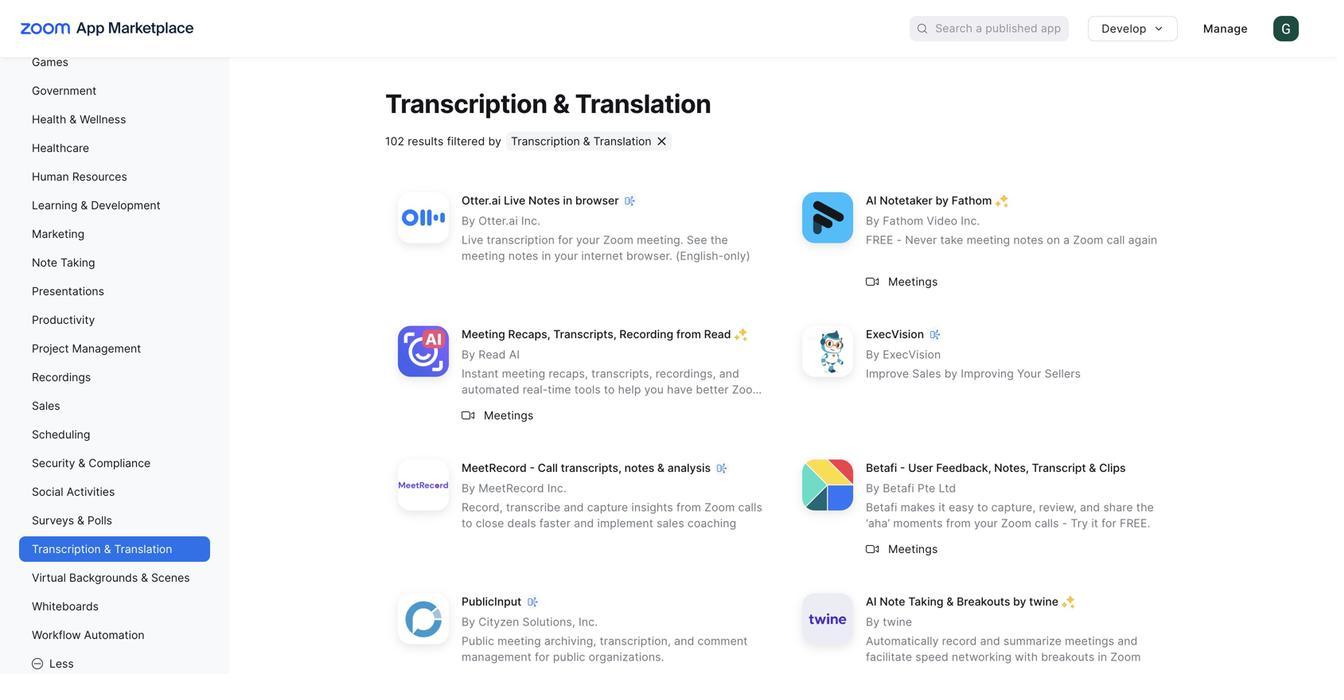 Task type: describe. For each thing, give the bounding box(es) containing it.
help
[[618, 383, 641, 396]]

otter.ai inside by otter.ai inc. live transcription for your zoom meeting.  see the meeting notes in your internet browser. (english-only)
[[479, 214, 518, 228]]

the inside by otter.ai inc. live transcription for your zoom meeting.  see the meeting notes in your internet browser. (english-only)
[[711, 233, 729, 247]]

marketing
[[32, 227, 85, 241]]

banner containing develop
[[0, 0, 1338, 57]]

from inside by meetrecord inc. record, transcribe and capture insights from zoom calls to close deals faster and implement sales coaching
[[677, 501, 702, 514]]

transcripts, inside by read ai instant meeting recaps, transcripts, recordings, and automated real-time tools to help you have better zoom meetings.
[[592, 367, 653, 381]]

102 results filtered by
[[385, 134, 502, 148]]

meetings for instant meeting recaps, transcripts, recordings, and automated real-time tools to help you have better zoom meetings.
[[484, 409, 534, 422]]

less
[[49, 657, 74, 671]]

& right health at the top left of the page
[[69, 113, 77, 126]]

1 vertical spatial transcripts,
[[561, 461, 622, 475]]

games
[[32, 55, 68, 69]]

manage button
[[1191, 16, 1261, 41]]

1 horizontal spatial notes
[[625, 461, 655, 475]]

networking
[[952, 650, 1012, 664]]

in for otter.ai live notes in browser
[[542, 249, 551, 263]]

surveys
[[32, 514, 74, 528]]

notetaker
[[880, 194, 933, 207]]

capture,
[[992, 501, 1036, 514]]

by for real-
[[462, 348, 476, 361]]

transcription & translation link
[[19, 537, 210, 562]]

resources
[[72, 170, 127, 184]]

deals
[[508, 517, 536, 530]]

by for management
[[462, 615, 476, 629]]

in for ai note taking & breakouts by twine
[[1098, 650, 1108, 664]]

publicinput
[[462, 595, 522, 609]]

better
[[696, 383, 729, 396]]

& down human resources
[[81, 199, 88, 212]]

0 vertical spatial transcription & translation
[[385, 88, 712, 119]]

1 vertical spatial betafi
[[883, 482, 915, 495]]

security & compliance link
[[19, 451, 210, 476]]

a
[[1064, 233, 1070, 247]]

by up the video
[[936, 194, 949, 207]]

ai notetaker by fathom
[[866, 194, 992, 207]]

facilitate
[[866, 650, 913, 664]]

notes,
[[995, 461, 1029, 475]]

meeting.
[[637, 233, 684, 247]]

makes
[[901, 501, 936, 514]]

and inside "by cityzen solutions, inc. public meeting archiving, transcription, and comment management for public organizations."
[[675, 635, 695, 648]]

sellers
[[1045, 367, 1081, 381]]

& left polls on the left of page
[[77, 514, 84, 528]]

workflow automation
[[32, 629, 145, 642]]

pte
[[918, 482, 936, 495]]

project management
[[32, 342, 141, 356]]

ai inside by read ai instant meeting recaps, transcripts, recordings, and automated real-time tools to help you have better zoom meetings.
[[509, 348, 520, 361]]

for inside by otter.ai inc. live transcription for your zoom meeting.  see the meeting notes in your internet browser. (english-only)
[[558, 233, 573, 247]]

to inside by read ai instant meeting recaps, transcripts, recordings, and automated real-time tools to help you have better zoom meetings.
[[604, 383, 615, 396]]

learning & development link
[[19, 193, 210, 218]]

1 vertical spatial taking
[[909, 595, 944, 609]]

government link
[[19, 78, 210, 104]]

meetings for free - never take meeting notes on a zoom call again
[[889, 275, 938, 289]]

zoom inside by meetrecord inc. record, transcribe and capture insights from zoom calls to close deals faster and implement sales coaching
[[705, 501, 735, 514]]

ltd
[[939, 482, 957, 495]]

wellness
[[80, 113, 126, 126]]

cityzen
[[479, 615, 520, 629]]

take
[[941, 233, 964, 247]]

transcription
[[487, 233, 555, 247]]

by for the
[[462, 214, 476, 228]]

102
[[385, 134, 405, 148]]

live inside by otter.ai inc. live transcription for your zoom meeting.  see the meeting notes in your internet browser. (english-only)
[[462, 233, 484, 247]]

feedback,
[[937, 461, 992, 475]]

archiving,
[[545, 635, 597, 648]]

1 horizontal spatial it
[[1092, 517, 1099, 530]]

close
[[476, 517, 504, 530]]

improving
[[961, 367, 1014, 381]]

clips
[[1100, 461, 1126, 475]]

meetrecord - call transcripts, notes & analysis
[[462, 461, 711, 475]]

manage
[[1204, 22, 1249, 35]]

security
[[32, 457, 75, 470]]

notes
[[529, 194, 560, 207]]

0 vertical spatial twine
[[1030, 595, 1059, 609]]

recordings link
[[19, 365, 210, 390]]

and down capture
[[574, 517, 594, 530]]

(english-
[[676, 249, 724, 263]]

only)
[[724, 249, 751, 263]]

surveys & polls link
[[19, 508, 210, 534]]

internet
[[582, 249, 623, 263]]

calls inside betafi - user feedback, notes, transcript & clips by betafi pte ltd betafi makes it easy to capture, review, and share the 'aha' moments from your zoom calls - try it for free.
[[1035, 517, 1060, 530]]

zoom inside by fathom video inc. free - never take meeting notes on a zoom call again
[[1074, 233, 1104, 247]]

real-
[[523, 383, 548, 396]]

polls
[[87, 514, 112, 528]]

automatically
[[866, 635, 939, 648]]

to inside betafi - user feedback, notes, transcript & clips by betafi pte ltd betafi makes it easy to capture, review, and share the 'aha' moments from your zoom calls - try it for free.
[[978, 501, 989, 514]]

& up transcription & translation button
[[553, 88, 570, 119]]

0 horizontal spatial taking
[[61, 256, 95, 270]]

note taking
[[32, 256, 95, 270]]

by cityzen solutions, inc. public meeting archiving, transcription, and comment management for public organizations.
[[462, 615, 748, 664]]

and up networking
[[981, 635, 1001, 648]]

instant
[[462, 367, 499, 381]]

inc. inside by meetrecord inc. record, transcribe and capture insights from zoom calls to close deals faster and implement sales coaching
[[548, 482, 567, 495]]

insights
[[632, 501, 674, 514]]

& right security
[[78, 457, 85, 470]]

twine inside by twine automatically record and summarize meetings and facilitate speed networking with breakouts in zoom
[[883, 615, 913, 629]]

free
[[866, 233, 894, 247]]

by meetrecord inc. record, transcribe and capture insights from zoom calls to close deals faster and implement sales coaching
[[462, 482, 763, 530]]

human resources
[[32, 170, 127, 184]]

0 vertical spatial read
[[704, 328, 731, 341]]

ai for ai note taking & breakouts by twine
[[866, 595, 877, 609]]

search a published app element
[[910, 16, 1070, 41]]

inc. inside by otter.ai inc. live transcription for your zoom meeting.  see the meeting notes in your internet browser. (english-only)
[[522, 214, 541, 228]]

- left try
[[1063, 517, 1068, 530]]

never
[[906, 233, 938, 247]]

& inside betafi - user feedback, notes, transcript & clips by betafi pte ltd betafi makes it easy to capture, review, and share the 'aha' moments from your zoom calls - try it for free.
[[1090, 461, 1097, 475]]

meetings
[[1066, 635, 1115, 648]]

social
[[32, 485, 63, 499]]

share
[[1104, 501, 1134, 514]]

learning & development
[[32, 199, 161, 212]]

breakouts
[[957, 595, 1011, 609]]

government
[[32, 84, 96, 98]]

'aha'
[[866, 517, 890, 530]]

0 vertical spatial betafi
[[866, 461, 898, 475]]

workflow
[[32, 629, 81, 642]]

zoom inside by otter.ai inc. live transcription for your zoom meeting.  see the meeting notes in your internet browser. (english-only)
[[603, 233, 634, 247]]

transcript
[[1032, 461, 1087, 475]]

productivity link
[[19, 307, 210, 333]]

meeting inside "by cityzen solutions, inc. public meeting archiving, transcription, and comment management for public organizations."
[[498, 635, 541, 648]]

by fathom video inc. free - never take meeting notes on a zoom call again
[[866, 214, 1158, 247]]

and inside betafi - user feedback, notes, transcript & clips by betafi pte ltd betafi makes it easy to capture, review, and share the 'aha' moments from your zoom calls - try it for free.
[[1081, 501, 1101, 514]]

& up virtual backgrounds & scenes
[[104, 543, 111, 556]]

and up 'faster'
[[564, 501, 584, 514]]

0 vertical spatial in
[[563, 194, 573, 207]]

transcribe
[[506, 501, 561, 514]]

translation for transcription & translation link
[[114, 543, 172, 556]]

0 vertical spatial execvision
[[866, 328, 925, 341]]



Task type: vqa. For each thing, say whether or not it's contained in the screenshot.


Task type: locate. For each thing, give the bounding box(es) containing it.
0 vertical spatial it
[[939, 501, 946, 514]]

read inside by read ai instant meeting recaps, transcripts, recordings, and automated real-time tools to help you have better zoom meetings.
[[479, 348, 506, 361]]

0 vertical spatial meetrecord
[[462, 461, 527, 475]]

calls inside by meetrecord inc. record, transcribe and capture insights from zoom calls to close deals faster and implement sales coaching
[[739, 501, 763, 514]]

by for calls
[[462, 482, 476, 495]]

from up sales
[[677, 501, 702, 514]]

transcription,
[[600, 635, 671, 648]]

0 vertical spatial live
[[504, 194, 526, 207]]

on
[[1047, 233, 1061, 247]]

capture
[[587, 501, 629, 514]]

betafi - user feedback, notes, transcript & clips by betafi pte ltd betafi makes it easy to capture, review, and share the 'aha' moments from your zoom calls - try it for free.
[[866, 461, 1155, 530]]

and inside by read ai instant meeting recaps, transcripts, recordings, and automated real-time tools to help you have better zoom meetings.
[[720, 367, 740, 381]]

0 horizontal spatial it
[[939, 501, 946, 514]]

backgrounds
[[69, 571, 138, 585]]

2 vertical spatial notes
[[625, 461, 655, 475]]

to inside by meetrecord inc. record, transcribe and capture insights from zoom calls to close deals faster and implement sales coaching
[[462, 517, 473, 530]]

0 vertical spatial for
[[558, 233, 573, 247]]

by up record, at bottom
[[462, 482, 476, 495]]

for left public
[[535, 650, 550, 664]]

0 vertical spatial the
[[711, 233, 729, 247]]

inc. inside by fathom video inc. free - never take meeting notes on a zoom call again
[[961, 214, 981, 228]]

banner
[[0, 0, 1338, 57]]

0 horizontal spatial the
[[711, 233, 729, 247]]

with
[[1016, 650, 1038, 664]]

notes inside by otter.ai inc. live transcription for your zoom meeting.  see the meeting notes in your internet browser. (english-only)
[[509, 249, 539, 263]]

transcription & translation for transcription & translation link
[[32, 543, 172, 556]]

transcription & translation button
[[507, 132, 672, 151]]

fathom down notetaker
[[883, 214, 924, 228]]

by inside by read ai instant meeting recaps, transcripts, recordings, and automated real-time tools to help you have better zoom meetings.
[[462, 348, 476, 361]]

by right filtered
[[489, 134, 502, 148]]

twine up automatically
[[883, 615, 913, 629]]

notes up insights
[[625, 461, 655, 475]]

2 vertical spatial meetings
[[889, 543, 938, 556]]

by read ai instant meeting recaps, transcripts, recordings, and automated real-time tools to help you have better zoom meetings.
[[462, 348, 763, 412]]

and right meetings
[[1118, 635, 1138, 648]]

meetings down automated
[[484, 409, 534, 422]]

0 vertical spatial your
[[577, 233, 600, 247]]

for inside "by cityzen solutions, inc. public meeting archiving, transcription, and comment management for public organizations."
[[535, 650, 550, 664]]

1 vertical spatial meetrecord
[[479, 482, 544, 495]]

0 horizontal spatial live
[[462, 233, 484, 247]]

& up browser
[[583, 134, 591, 148]]

develop button
[[1089, 16, 1178, 41]]

- left call
[[530, 461, 535, 475]]

0 vertical spatial from
[[677, 328, 702, 341]]

by inside by twine automatically record and summarize meetings and facilitate speed networking with breakouts in zoom
[[866, 615, 880, 629]]

meetrecord up transcribe on the left of page
[[479, 482, 544, 495]]

meetings down 'moments'
[[889, 543, 938, 556]]

for inside betafi - user feedback, notes, transcript & clips by betafi pte ltd betafi makes it easy to capture, review, and share the 'aha' moments from your zoom calls - try it for free.
[[1102, 517, 1117, 530]]

by execvision improve sales by improving your sellers
[[866, 348, 1081, 381]]

& left clips
[[1090, 461, 1097, 475]]

it
[[939, 501, 946, 514], [1092, 517, 1099, 530]]

and up try
[[1081, 501, 1101, 514]]

sales
[[913, 367, 942, 381], [32, 399, 60, 413]]

in inside by twine automatically record and summarize meetings and facilitate speed networking with breakouts in zoom
[[1098, 650, 1108, 664]]

1 vertical spatial ai
[[509, 348, 520, 361]]

1 horizontal spatial read
[[704, 328, 731, 341]]

meeting recaps, transcripts, recording from read
[[462, 328, 731, 341]]

zoom right a
[[1074, 233, 1104, 247]]

transcription & translation up backgrounds
[[32, 543, 172, 556]]

1 vertical spatial calls
[[1035, 517, 1060, 530]]

betafi left the user
[[866, 461, 898, 475]]

zoom up the internet
[[603, 233, 634, 247]]

by inside by fathom video inc. free - never take meeting notes on a zoom call again
[[866, 214, 880, 228]]

1 horizontal spatial for
[[558, 233, 573, 247]]

0 horizontal spatial calls
[[739, 501, 763, 514]]

1 horizontal spatial the
[[1137, 501, 1155, 514]]

sales inside by execvision improve sales by improving your sellers
[[913, 367, 942, 381]]

0 vertical spatial fathom
[[952, 194, 992, 207]]

calls
[[739, 501, 763, 514], [1035, 517, 1060, 530]]

0 vertical spatial otter.ai
[[462, 194, 501, 207]]

by
[[489, 134, 502, 148], [936, 194, 949, 207], [945, 367, 958, 381], [1014, 595, 1027, 609]]

by for networking
[[866, 615, 880, 629]]

1 horizontal spatial taking
[[909, 595, 944, 609]]

organizations.
[[589, 650, 665, 664]]

note taking link
[[19, 250, 210, 276]]

note
[[32, 256, 57, 270], [880, 595, 906, 609]]

by down otter.ai live notes in browser
[[462, 214, 476, 228]]

2 vertical spatial transcription & translation
[[32, 543, 172, 556]]

and up the better
[[720, 367, 740, 381]]

recaps,
[[549, 367, 588, 381]]

your
[[577, 233, 600, 247], [555, 249, 578, 263], [975, 517, 998, 530]]

0 vertical spatial note
[[32, 256, 57, 270]]

by up automatically
[[866, 615, 880, 629]]

0 horizontal spatial notes
[[509, 249, 539, 263]]

0 horizontal spatial sales
[[32, 399, 60, 413]]

1 horizontal spatial sales
[[913, 367, 942, 381]]

execvision inside by execvision improve sales by improving your sellers
[[883, 348, 942, 361]]

2 vertical spatial from
[[947, 517, 971, 530]]

1 horizontal spatial in
[[563, 194, 573, 207]]

meetrecord inside by meetrecord inc. record, transcribe and capture insights from zoom calls to close deals faster and implement sales coaching
[[479, 482, 544, 495]]

- left the user
[[901, 461, 906, 475]]

2 vertical spatial to
[[462, 517, 473, 530]]

transcription up filtered
[[385, 88, 548, 119]]

1 vertical spatial translation
[[594, 134, 652, 148]]

notes
[[1014, 233, 1044, 247], [509, 249, 539, 263], [625, 461, 655, 475]]

transcription for transcription & translation button
[[511, 134, 580, 148]]

0 vertical spatial sales
[[913, 367, 942, 381]]

translation for transcription & translation button
[[594, 134, 652, 148]]

live left "notes"
[[504, 194, 526, 207]]

presentations link
[[19, 279, 210, 304]]

twine up the summarize
[[1030, 595, 1059, 609]]

by inside by execvision improve sales by improving your sellers
[[945, 367, 958, 381]]

security & compliance
[[32, 457, 151, 470]]

0 vertical spatial translation
[[575, 88, 712, 119]]

by up the public at the bottom of page
[[462, 615, 476, 629]]

develop
[[1102, 22, 1147, 35]]

betafi up makes on the right bottom of the page
[[883, 482, 915, 495]]

transcription & translation up browser
[[511, 134, 652, 148]]

1 horizontal spatial to
[[604, 383, 615, 396]]

0 horizontal spatial note
[[32, 256, 57, 270]]

automated
[[462, 383, 520, 396]]

live left transcription
[[462, 233, 484, 247]]

-
[[897, 233, 902, 247], [530, 461, 535, 475], [901, 461, 906, 475], [1063, 517, 1068, 530]]

transcription & translation up transcription & translation button
[[385, 88, 712, 119]]

note up automatically
[[880, 595, 906, 609]]

meetings for betafi makes it easy to capture, review, and share the 'aha' moments from your zoom calls - try it for free.
[[889, 543, 938, 556]]

meeting inside by otter.ai inc. live transcription for your zoom meeting.  see the meeting notes in your internet browser. (english-only)
[[462, 249, 505, 263]]

live
[[504, 194, 526, 207], [462, 233, 484, 247]]

notes down transcription
[[509, 249, 539, 263]]

your
[[1018, 367, 1042, 381]]

management
[[462, 650, 532, 664]]

transcripts, up help
[[592, 367, 653, 381]]

meeting up real-
[[502, 367, 546, 381]]

zoom inside betafi - user feedback, notes, transcript & clips by betafi pte ltd betafi makes it easy to capture, review, and share the 'aha' moments from your zoom calls - try it for free.
[[1002, 517, 1032, 530]]

browser
[[576, 194, 619, 207]]

automation
[[84, 629, 145, 642]]

- inside by fathom video inc. free - never take meeting notes on a zoom call again
[[897, 233, 902, 247]]

try
[[1071, 517, 1089, 530]]

results
[[408, 134, 444, 148]]

0 horizontal spatial for
[[535, 650, 550, 664]]

by inside by execvision improve sales by improving your sellers
[[866, 348, 880, 361]]

2 vertical spatial translation
[[114, 543, 172, 556]]

& inside button
[[583, 134, 591, 148]]

and left comment
[[675, 635, 695, 648]]

have
[[667, 383, 693, 396]]

filtered
[[447, 134, 485, 148]]

whiteboards link
[[19, 594, 210, 620]]

translation inside transcription & translation link
[[114, 543, 172, 556]]

the right see
[[711, 233, 729, 247]]

by inside betafi - user feedback, notes, transcript & clips by betafi pte ltd betafi makes it easy to capture, review, and share the 'aha' moments from your zoom calls - try it for free.
[[866, 482, 880, 495]]

by inside by otter.ai inc. live transcription for your zoom meeting.  see the meeting notes in your internet browser. (english-only)
[[462, 214, 476, 228]]

transcripts,
[[592, 367, 653, 381], [561, 461, 622, 475]]

betafi up 'aha'
[[866, 501, 898, 514]]

for down share
[[1102, 517, 1117, 530]]

meetings down never
[[889, 275, 938, 289]]

moments
[[894, 517, 943, 530]]

human resources link
[[19, 164, 210, 190]]

read down meeting
[[479, 348, 506, 361]]

translation inside transcription & translation button
[[594, 134, 652, 148]]

meeting up management
[[498, 635, 541, 648]]

0 horizontal spatial fathom
[[883, 214, 924, 228]]

zoom inside by read ai instant meeting recaps, transcripts, recordings, and automated real-time tools to help you have better zoom meetings.
[[732, 383, 763, 396]]

inc. up take
[[961, 214, 981, 228]]

Search text field
[[936, 17, 1070, 40]]

health & wellness link
[[19, 107, 210, 132]]

by up the free
[[866, 214, 880, 228]]

health
[[32, 113, 66, 126]]

translation up browser
[[594, 134, 652, 148]]

coaching
[[688, 517, 737, 530]]

to down record, at bottom
[[462, 517, 473, 530]]

it left easy
[[939, 501, 946, 514]]

2 horizontal spatial for
[[1102, 517, 1117, 530]]

transcripts, up capture
[[561, 461, 622, 475]]

ai note taking & breakouts by twine
[[866, 595, 1059, 609]]

1 vertical spatial the
[[1137, 501, 1155, 514]]

social activities link
[[19, 479, 210, 505]]

zoom down the capture,
[[1002, 517, 1032, 530]]

ai left notetaker
[[866, 194, 877, 207]]

0 horizontal spatial in
[[542, 249, 551, 263]]

scheduling link
[[19, 422, 210, 448]]

1 vertical spatial transcription & translation
[[511, 134, 652, 148]]

1 vertical spatial notes
[[509, 249, 539, 263]]

notes inside by fathom video inc. free - never take meeting notes on a zoom call again
[[1014, 233, 1044, 247]]

by inside by meetrecord inc. record, transcribe and capture insights from zoom calls to close deals faster and implement sales coaching
[[462, 482, 476, 495]]

transcription for transcription & translation link
[[32, 543, 101, 556]]

in down transcription
[[542, 249, 551, 263]]

0 vertical spatial ai
[[866, 194, 877, 207]]

1 vertical spatial fathom
[[883, 214, 924, 228]]

by twine automatically record and summarize meetings and facilitate speed networking with breakouts in zoom
[[866, 615, 1142, 664]]

2 vertical spatial transcription
[[32, 543, 101, 556]]

transcription & translation inside button
[[511, 134, 652, 148]]

marketing link
[[19, 221, 210, 247]]

1 vertical spatial in
[[542, 249, 551, 263]]

project management link
[[19, 336, 210, 362]]

ai up automatically
[[866, 595, 877, 609]]

transcription inside button
[[511, 134, 580, 148]]

inc. up archiving,
[[579, 615, 598, 629]]

zoom inside by twine automatically record and summarize meetings and facilitate speed networking with breakouts in zoom
[[1111, 650, 1142, 664]]

execvision
[[866, 328, 925, 341], [883, 348, 942, 361]]

time
[[548, 383, 571, 396]]

productivity
[[32, 313, 95, 327]]

& left analysis at the bottom of the page
[[658, 461, 665, 475]]

2 vertical spatial in
[[1098, 650, 1108, 664]]

inc. up transcription
[[522, 214, 541, 228]]

1 vertical spatial for
[[1102, 517, 1117, 530]]

tools
[[575, 383, 601, 396]]

taking up automatically
[[909, 595, 944, 609]]

2 vertical spatial ai
[[866, 595, 877, 609]]

0 vertical spatial taking
[[61, 256, 95, 270]]

meetings
[[889, 275, 938, 289], [484, 409, 534, 422], [889, 543, 938, 556]]

2 horizontal spatial in
[[1098, 650, 1108, 664]]

0 vertical spatial calls
[[739, 501, 763, 514]]

video
[[927, 214, 958, 228]]

call
[[1107, 233, 1126, 247]]

0 horizontal spatial twine
[[883, 615, 913, 629]]

your inside betafi - user feedback, notes, transcript & clips by betafi pte ltd betafi makes it easy to capture, review, and share the 'aha' moments from your zoom calls - try it for free.
[[975, 517, 998, 530]]

2 vertical spatial your
[[975, 517, 998, 530]]

2 vertical spatial for
[[535, 650, 550, 664]]

the inside betafi - user feedback, notes, transcript & clips by betafi pte ltd betafi makes it easy to capture, review, and share the 'aha' moments from your zoom calls - try it for free.
[[1137, 501, 1155, 514]]

2 vertical spatial betafi
[[866, 501, 898, 514]]

1 horizontal spatial twine
[[1030, 595, 1059, 609]]

inc. down call
[[548, 482, 567, 495]]

meeting inside by fathom video inc. free - never take meeting notes on a zoom call again
[[967, 233, 1011, 247]]

by right breakouts
[[1014, 595, 1027, 609]]

0 horizontal spatial to
[[462, 517, 473, 530]]

human
[[32, 170, 69, 184]]

for right transcription
[[558, 233, 573, 247]]

activities
[[67, 485, 115, 499]]

by for on
[[866, 214, 880, 228]]

inc. inside "by cityzen solutions, inc. public meeting archiving, transcription, and comment management for public organizations."
[[579, 615, 598, 629]]

zoom right the better
[[732, 383, 763, 396]]

note down 'marketing' in the top of the page
[[32, 256, 57, 270]]

the up free.
[[1137, 501, 1155, 514]]

1 horizontal spatial calls
[[1035, 517, 1060, 530]]

translation up scenes
[[114, 543, 172, 556]]

0 vertical spatial notes
[[1014, 233, 1044, 247]]

taking up presentations
[[61, 256, 95, 270]]

improve
[[866, 367, 910, 381]]

breakouts
[[1042, 650, 1095, 664]]

to right easy
[[978, 501, 989, 514]]

taking
[[61, 256, 95, 270], [909, 595, 944, 609]]

learning
[[32, 199, 78, 212]]

1 vertical spatial sales
[[32, 399, 60, 413]]

read up recordings,
[[704, 328, 731, 341]]

it right try
[[1092, 517, 1099, 530]]

twine
[[1030, 595, 1059, 609], [883, 615, 913, 629]]

ai down recaps, in the left of the page
[[509, 348, 520, 361]]

development
[[91, 199, 161, 212]]

1 vertical spatial from
[[677, 501, 702, 514]]

1 horizontal spatial fathom
[[952, 194, 992, 207]]

meeting down transcription
[[462, 249, 505, 263]]

1 vertical spatial otter.ai
[[479, 214, 518, 228]]

translation up transcription & translation button
[[575, 88, 712, 119]]

- right the free
[[897, 233, 902, 247]]

1 horizontal spatial live
[[504, 194, 526, 207]]

by up 'aha'
[[866, 482, 880, 495]]

transcription up "notes"
[[511, 134, 580, 148]]

from down easy
[[947, 517, 971, 530]]

meeting right take
[[967, 233, 1011, 247]]

&
[[553, 88, 570, 119], [69, 113, 77, 126], [583, 134, 591, 148], [81, 199, 88, 212], [78, 457, 85, 470], [658, 461, 665, 475], [1090, 461, 1097, 475], [77, 514, 84, 528], [104, 543, 111, 556], [141, 571, 148, 585], [947, 595, 954, 609]]

project
[[32, 342, 69, 356]]

1 vertical spatial read
[[479, 348, 506, 361]]

solutions,
[[523, 615, 576, 629]]

1 vertical spatial to
[[978, 501, 989, 514]]

1 vertical spatial your
[[555, 249, 578, 263]]

by inside "by cityzen solutions, inc. public meeting archiving, transcription, and comment management for public organizations."
[[462, 615, 476, 629]]

ai for ai notetaker by fathom
[[866, 194, 877, 207]]

1 vertical spatial execvision
[[883, 348, 942, 361]]

1 vertical spatial transcription
[[511, 134, 580, 148]]

1 horizontal spatial note
[[880, 595, 906, 609]]

& left breakouts
[[947, 595, 954, 609]]

0 vertical spatial meetings
[[889, 275, 938, 289]]

otter.ai live notes in browser
[[462, 194, 619, 207]]

zoom up coaching
[[705, 501, 735, 514]]

meetrecord up record, at bottom
[[462, 461, 527, 475]]

0 vertical spatial transcription
[[385, 88, 548, 119]]

transcription & translation
[[385, 88, 712, 119], [511, 134, 652, 148], [32, 543, 172, 556]]

2 horizontal spatial to
[[978, 501, 989, 514]]

0 vertical spatial to
[[604, 383, 615, 396]]

scenes
[[151, 571, 190, 585]]

in right "notes"
[[563, 194, 573, 207]]

from up recordings,
[[677, 328, 702, 341]]

transcription & translation for transcription & translation button
[[511, 134, 652, 148]]

0 horizontal spatial read
[[479, 348, 506, 361]]

transcripts,
[[554, 328, 617, 341]]

workflow automation link
[[19, 623, 210, 648]]

by up instant
[[462, 348, 476, 361]]

your up the internet
[[577, 233, 600, 247]]

0 vertical spatial transcripts,
[[592, 367, 653, 381]]

1 vertical spatial note
[[880, 595, 906, 609]]

1 vertical spatial twine
[[883, 615, 913, 629]]

to left help
[[604, 383, 615, 396]]

meeting inside by read ai instant meeting recaps, transcripts, recordings, and automated real-time tools to help you have better zoom meetings.
[[502, 367, 546, 381]]

1 vertical spatial live
[[462, 233, 484, 247]]

your down the capture,
[[975, 517, 998, 530]]

free.
[[1120, 517, 1151, 530]]

from inside betafi - user feedback, notes, transcript & clips by betafi pte ltd betafi makes it easy to capture, review, and share the 'aha' moments from your zoom calls - try it for free.
[[947, 517, 971, 530]]

recordings
[[32, 371, 91, 384]]

faster
[[540, 517, 571, 530]]

your left the internet
[[555, 249, 578, 263]]

see
[[687, 233, 708, 247]]

fathom up the video
[[952, 194, 992, 207]]

& left scenes
[[141, 571, 148, 585]]

1 vertical spatial it
[[1092, 517, 1099, 530]]

2 horizontal spatial notes
[[1014, 233, 1044, 247]]

in inside by otter.ai inc. live transcription for your zoom meeting.  see the meeting notes in your internet browser. (english-only)
[[542, 249, 551, 263]]

easy
[[949, 501, 975, 514]]

notes left on
[[1014, 233, 1044, 247]]

1 vertical spatial meetings
[[484, 409, 534, 422]]

in
[[563, 194, 573, 207], [542, 249, 551, 263], [1098, 650, 1108, 664]]

sales up scheduling
[[32, 399, 60, 413]]

transcription down surveys & polls at the left of page
[[32, 543, 101, 556]]

presentations
[[32, 285, 104, 298]]

fathom inside by fathom video inc. free - never take meeting notes on a zoom call again
[[883, 214, 924, 228]]



